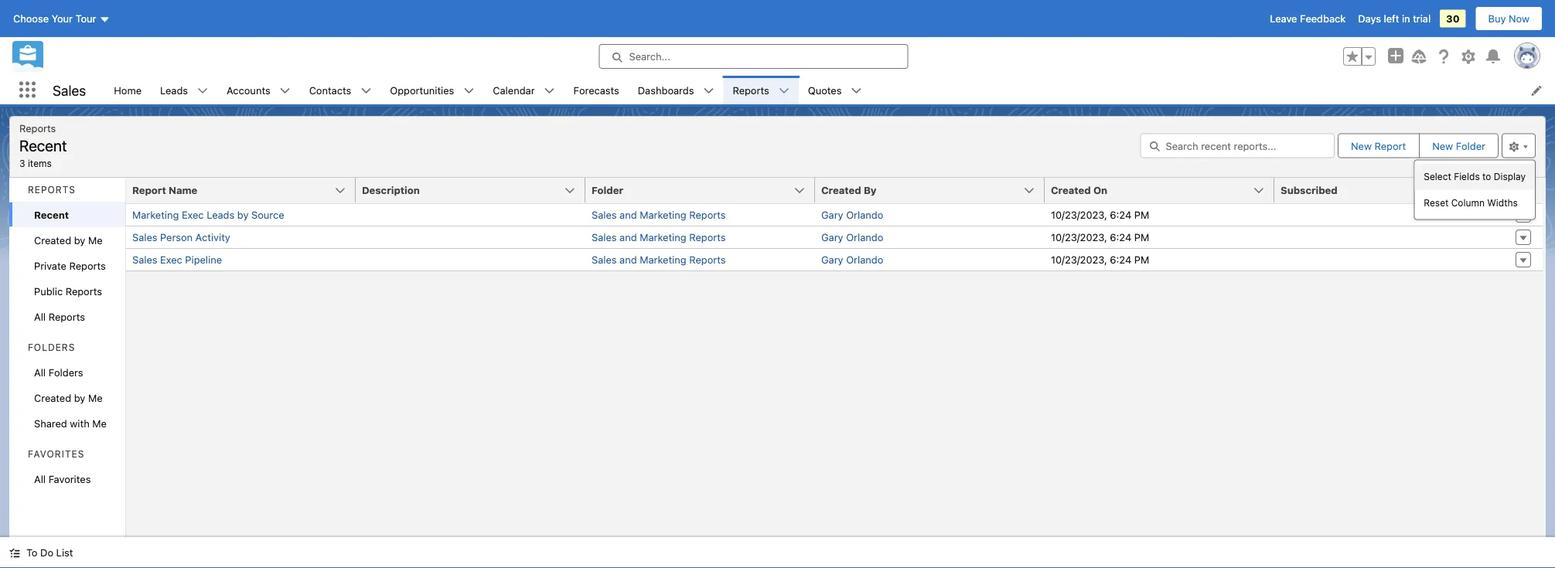 Task type: locate. For each thing, give the bounding box(es) containing it.
by for all folders
[[74, 392, 85, 404]]

1 and from the top
[[620, 209, 637, 221]]

text default image
[[197, 85, 208, 96], [280, 85, 291, 96], [361, 85, 372, 96], [464, 85, 474, 96], [779, 85, 790, 96], [851, 85, 862, 96], [9, 548, 20, 559]]

1 vertical spatial 10/23/2023, 6:24 pm
[[1051, 232, 1150, 243]]

quotes
[[808, 84, 842, 96]]

1 vertical spatial sales and marketing reports link
[[592, 232, 726, 243]]

text default image right accounts
[[280, 85, 291, 96]]

text default image inside quotes list item
[[851, 85, 862, 96]]

created up private
[[34, 234, 71, 246]]

2 vertical spatial sales and marketing reports link
[[592, 254, 726, 266]]

folders
[[28, 342, 75, 353], [48, 367, 83, 378]]

accounts list item
[[217, 76, 300, 104]]

quotes link
[[799, 76, 851, 104]]

0 vertical spatial gary orlando
[[821, 209, 884, 221]]

gary orlando for activity
[[821, 232, 884, 243]]

pm for sales exec pipeline
[[1134, 254, 1150, 266]]

folder inside button
[[1456, 140, 1486, 152]]

me up the private reports
[[88, 234, 103, 246]]

0 vertical spatial 6:24
[[1110, 209, 1132, 221]]

by up with
[[74, 392, 85, 404]]

2 vertical spatial 10/23/2023, 6:24 pm
[[1051, 254, 1150, 266]]

1 vertical spatial 6:24
[[1110, 232, 1132, 243]]

0 vertical spatial gary
[[821, 209, 844, 221]]

text default image left accounts link
[[197, 85, 208, 96]]

gary for sales exec pipeline
[[821, 254, 844, 266]]

1 vertical spatial pm
[[1134, 232, 1150, 243]]

source
[[251, 209, 284, 221]]

recent up private
[[34, 209, 69, 220]]

new up select
[[1433, 140, 1453, 152]]

text default image for reports
[[779, 85, 790, 96]]

me
[[88, 234, 103, 246], [88, 392, 103, 404], [92, 418, 107, 429]]

sales for sales person activity link
[[132, 232, 157, 243]]

2 vertical spatial by
[[74, 392, 85, 404]]

0 vertical spatial sales and marketing reports link
[[592, 209, 726, 221]]

recent up items at the left
[[19, 136, 67, 154]]

0 horizontal spatial text default image
[[544, 85, 555, 96]]

do
[[40, 547, 53, 559]]

left
[[1384, 13, 1399, 24]]

0 vertical spatial leads
[[160, 84, 188, 96]]

activity
[[195, 232, 230, 243]]

all
[[34, 311, 46, 323], [34, 367, 46, 378], [34, 473, 46, 485]]

0 vertical spatial all
[[34, 311, 46, 323]]

1 gary orlando link from the top
[[821, 209, 884, 221]]

description button
[[356, 178, 585, 203]]

list
[[105, 76, 1555, 104]]

1 vertical spatial and
[[620, 232, 637, 243]]

marketing for sales and marketing reports link corresponding to sales exec pipeline
[[640, 254, 687, 266]]

1 vertical spatial orlando
[[846, 232, 884, 243]]

gary
[[821, 209, 844, 221], [821, 232, 844, 243], [821, 254, 844, 266]]

1 vertical spatial gary orlando link
[[821, 232, 884, 243]]

3 gary from the top
[[821, 254, 844, 266]]

text default image left calendar 'link'
[[464, 85, 474, 96]]

created by me link
[[9, 227, 125, 253], [9, 385, 125, 411]]

recent
[[19, 136, 67, 154], [34, 209, 69, 220]]

created
[[821, 184, 861, 196], [1051, 184, 1091, 196], [34, 234, 71, 246], [34, 392, 71, 404]]

group
[[1343, 47, 1376, 66]]

2 10/23/2023, from the top
[[1051, 232, 1107, 243]]

marketing
[[132, 209, 179, 221], [640, 209, 687, 221], [640, 232, 687, 243], [640, 254, 687, 266]]

by
[[237, 209, 249, 221], [74, 234, 85, 246], [74, 392, 85, 404]]

exec up sales person activity
[[182, 209, 204, 221]]

gary orlando for pipeline
[[821, 254, 884, 266]]

2 and from the top
[[620, 232, 637, 243]]

quotes list item
[[799, 76, 871, 104]]

pipeline
[[185, 254, 222, 266]]

favorites down shared with me
[[48, 473, 91, 485]]

favorites up all favorites
[[28, 449, 85, 460]]

text default image left reports link at the top of page
[[703, 85, 714, 96]]

3 gary orlando link from the top
[[821, 254, 884, 266]]

2 gary orlando link from the top
[[821, 232, 884, 243]]

0 vertical spatial report
[[1375, 140, 1406, 152]]

30
[[1446, 13, 1460, 24]]

1 vertical spatial report
[[132, 184, 166, 196]]

forecasts link
[[564, 76, 629, 104]]

0 horizontal spatial folder
[[592, 184, 623, 196]]

2 new from the left
[[1433, 140, 1453, 152]]

2 vertical spatial 6:24
[[1110, 254, 1132, 266]]

in
[[1402, 13, 1410, 24]]

0 vertical spatial and
[[620, 209, 637, 221]]

folder cell
[[585, 178, 824, 204]]

new report
[[1351, 140, 1406, 152]]

text default image
[[544, 85, 555, 96], [703, 85, 714, 96]]

by down report name cell
[[237, 209, 249, 221]]

select fields to display
[[1424, 171, 1526, 182]]

1 vertical spatial 10/23/2023,
[[1051, 232, 1107, 243]]

text default image inside dashboards list item
[[703, 85, 714, 96]]

1 vertical spatial me
[[88, 392, 103, 404]]

to
[[26, 547, 38, 559]]

widths
[[1488, 198, 1518, 208]]

2 created by me from the top
[[34, 392, 103, 404]]

1 horizontal spatial text default image
[[703, 85, 714, 96]]

pm
[[1134, 209, 1150, 221], [1134, 232, 1150, 243], [1134, 254, 1150, 266]]

1 sales and marketing reports from the top
[[592, 209, 726, 221]]

0 vertical spatial 10/23/2023,
[[1051, 209, 1107, 221]]

2 vertical spatial gary orlando link
[[821, 254, 884, 266]]

1 text default image from the left
[[544, 85, 555, 96]]

1 vertical spatial by
[[74, 234, 85, 246]]

all reports link
[[9, 304, 125, 329]]

reports link
[[724, 76, 779, 104]]

3 sales and marketing reports link from the top
[[592, 254, 726, 266]]

1 new from the left
[[1351, 140, 1372, 152]]

reports list item
[[724, 76, 799, 104]]

me for reports
[[88, 234, 103, 246]]

your
[[52, 13, 73, 24]]

contacts link
[[300, 76, 361, 104]]

3 10/23/2023, 6:24 pm from the top
[[1051, 254, 1150, 266]]

0 vertical spatial folder
[[1456, 140, 1486, 152]]

0 vertical spatial pm
[[1134, 209, 1150, 221]]

text default image for contacts
[[361, 85, 372, 96]]

orlando
[[846, 209, 884, 221], [846, 232, 884, 243], [846, 254, 884, 266]]

and
[[620, 209, 637, 221], [620, 232, 637, 243], [620, 254, 637, 266]]

10/23/2023, for pipeline
[[1051, 254, 1107, 266]]

0 vertical spatial sales and marketing reports
[[592, 209, 726, 221]]

text default image inside the opportunities list item
[[464, 85, 474, 96]]

menu
[[1415, 164, 1535, 216]]

0 vertical spatial gary orlando link
[[821, 209, 884, 221]]

dashboards list item
[[629, 76, 724, 104]]

3 pm from the top
[[1134, 254, 1150, 266]]

0 vertical spatial 10/23/2023, 6:24 pm
[[1051, 209, 1150, 221]]

2 text default image from the left
[[703, 85, 714, 96]]

1 horizontal spatial leads
[[207, 209, 235, 221]]

new inside new report button
[[1351, 140, 1372, 152]]

folders up all folders
[[28, 342, 75, 353]]

text default image left quotes link
[[779, 85, 790, 96]]

created on
[[1051, 184, 1108, 196]]

folder
[[1456, 140, 1486, 152], [592, 184, 623, 196]]

with
[[70, 418, 90, 429]]

by
[[864, 184, 877, 196]]

3 all from the top
[[34, 473, 46, 485]]

cell
[[1275, 204, 1504, 226], [356, 226, 585, 248], [1275, 226, 1504, 248], [356, 248, 585, 271], [1275, 248, 1504, 271]]

text default image inside accounts list item
[[280, 85, 291, 96]]

1 vertical spatial recent
[[34, 209, 69, 220]]

3 gary orlando from the top
[[821, 254, 884, 266]]

created left by
[[821, 184, 861, 196]]

sales and marketing reports
[[592, 209, 726, 221], [592, 232, 726, 243], [592, 254, 726, 266]]

favorites
[[28, 449, 85, 460], [48, 473, 91, 485]]

10/23/2023,
[[1051, 209, 1107, 221], [1051, 232, 1107, 243], [1051, 254, 1107, 266]]

text default image inside leads list item
[[197, 85, 208, 96]]

buy now
[[1489, 13, 1530, 24]]

leads list item
[[151, 76, 217, 104]]

fields
[[1454, 171, 1480, 182]]

all favorites
[[34, 473, 91, 485]]

created by me down recent link
[[34, 234, 103, 246]]

0 vertical spatial orlando
[[846, 209, 884, 221]]

1 gary orlando from the top
[[821, 209, 884, 221]]

accounts
[[227, 84, 270, 96]]

sales and marketing reports link for sales exec pipeline
[[592, 254, 726, 266]]

opportunities
[[390, 84, 454, 96]]

2 vertical spatial all
[[34, 473, 46, 485]]

0 horizontal spatial new
[[1351, 140, 1372, 152]]

gary orlando link for pipeline
[[821, 254, 884, 266]]

sales
[[53, 82, 86, 98], [592, 209, 617, 221], [132, 232, 157, 243], [592, 232, 617, 243], [132, 254, 157, 266], [592, 254, 617, 266]]

report left name
[[132, 184, 166, 196]]

reports inside reports recent 3 items
[[19, 122, 56, 134]]

gary orlando
[[821, 209, 884, 221], [821, 232, 884, 243], [821, 254, 884, 266]]

3 and from the top
[[620, 254, 637, 266]]

created up shared
[[34, 392, 71, 404]]

2 vertical spatial and
[[620, 254, 637, 266]]

text default image for opportunities
[[464, 85, 474, 96]]

me right with
[[92, 418, 107, 429]]

2 vertical spatial sales and marketing reports
[[592, 254, 726, 266]]

exec for sales
[[160, 254, 182, 266]]

orlando for sales person activity
[[846, 232, 884, 243]]

private reports link
[[9, 253, 125, 278]]

text default image right contacts
[[361, 85, 372, 96]]

description
[[362, 184, 420, 196]]

days
[[1358, 13, 1381, 24]]

buy now button
[[1475, 6, 1543, 31]]

2 gary from the top
[[821, 232, 844, 243]]

2 all from the top
[[34, 367, 46, 378]]

2 vertical spatial orlando
[[846, 254, 884, 266]]

1 vertical spatial created by me
[[34, 392, 103, 404]]

1 vertical spatial leads
[[207, 209, 235, 221]]

contacts
[[309, 84, 351, 96]]

new up subscribed button
[[1351, 140, 1372, 152]]

grid
[[126, 178, 1543, 271]]

created by me for with
[[34, 392, 103, 404]]

3 6:24 from the top
[[1110, 254, 1132, 266]]

exec
[[182, 209, 204, 221], [160, 254, 182, 266]]

text default image inside contacts "list item"
[[361, 85, 372, 96]]

0 vertical spatial me
[[88, 234, 103, 246]]

1 vertical spatial sales and marketing reports
[[592, 232, 726, 243]]

1 6:24 from the top
[[1110, 209, 1132, 221]]

sales and marketing reports link
[[592, 209, 726, 221], [592, 232, 726, 243], [592, 254, 726, 266]]

search... button
[[599, 44, 908, 69]]

choose your tour button
[[12, 6, 111, 31]]

1 vertical spatial folders
[[48, 367, 83, 378]]

created left on
[[1051, 184, 1091, 196]]

gary orlando link for activity
[[821, 232, 884, 243]]

1 all from the top
[[34, 311, 46, 323]]

1 vertical spatial gary orlando
[[821, 232, 884, 243]]

home
[[114, 84, 142, 96]]

1 vertical spatial all
[[34, 367, 46, 378]]

trial
[[1413, 13, 1431, 24]]

forecasts
[[574, 84, 619, 96]]

text default image right calendar
[[544, 85, 555, 96]]

dashboards link
[[629, 76, 703, 104]]

2 pm from the top
[[1134, 232, 1150, 243]]

orlando for sales exec pipeline
[[846, 254, 884, 266]]

1 vertical spatial created by me link
[[9, 385, 125, 411]]

0 horizontal spatial report
[[132, 184, 166, 196]]

1 vertical spatial exec
[[160, 254, 182, 266]]

2 orlando from the top
[[846, 232, 884, 243]]

2 6:24 from the top
[[1110, 232, 1132, 243]]

2 10/23/2023, 6:24 pm from the top
[[1051, 232, 1150, 243]]

leads right home
[[160, 84, 188, 96]]

gary orlando link
[[821, 209, 884, 221], [821, 232, 884, 243], [821, 254, 884, 266]]

exec down person on the left top of page
[[160, 254, 182, 266]]

all down shared
[[34, 473, 46, 485]]

all up shared
[[34, 367, 46, 378]]

text default image left the to
[[9, 548, 20, 559]]

to do list
[[26, 547, 73, 559]]

0 vertical spatial folders
[[28, 342, 75, 353]]

all for all favorites
[[34, 473, 46, 485]]

reset column widths
[[1424, 198, 1518, 208]]

text default image right quotes
[[851, 85, 862, 96]]

created by me link up shared with me
[[9, 385, 125, 411]]

1 horizontal spatial folder
[[1456, 140, 1486, 152]]

2 created by me link from the top
[[9, 385, 125, 411]]

3 10/23/2023, from the top
[[1051, 254, 1107, 266]]

1 vertical spatial gary
[[821, 232, 844, 243]]

leave feedback link
[[1270, 13, 1346, 24]]

0 vertical spatial created by me
[[34, 234, 103, 246]]

created by me link up the private reports
[[9, 227, 125, 253]]

2 sales and marketing reports from the top
[[592, 232, 726, 243]]

0 vertical spatial exec
[[182, 209, 204, 221]]

3 sales and marketing reports from the top
[[592, 254, 726, 266]]

0 horizontal spatial leads
[[160, 84, 188, 96]]

by up the private reports
[[74, 234, 85, 246]]

text default image inside calendar list item
[[544, 85, 555, 96]]

to
[[1483, 171, 1492, 182]]

0 vertical spatial created by me link
[[9, 227, 125, 253]]

sales for sales exec pipeline link
[[132, 254, 157, 266]]

2 sales and marketing reports link from the top
[[592, 232, 726, 243]]

1 horizontal spatial new
[[1433, 140, 1453, 152]]

folders up shared with me link
[[48, 367, 83, 378]]

list containing home
[[105, 76, 1555, 104]]

1 10/23/2023, 6:24 pm from the top
[[1051, 209, 1150, 221]]

leads up activity
[[207, 209, 235, 221]]

1 created by me from the top
[[34, 234, 103, 246]]

2 vertical spatial pm
[[1134, 254, 1150, 266]]

created inside 'button'
[[1051, 184, 1091, 196]]

1 created by me link from the top
[[9, 227, 125, 253]]

3 orlando from the top
[[846, 254, 884, 266]]

text default image inside 'reports' "list item"
[[779, 85, 790, 96]]

2 gary orlando from the top
[[821, 232, 884, 243]]

2 vertical spatial gary orlando
[[821, 254, 884, 266]]

sales and marketing reports for sales exec pipeline
[[592, 254, 726, 266]]

me up with
[[88, 392, 103, 404]]

1 vertical spatial folder
[[592, 184, 623, 196]]

leads
[[160, 84, 188, 96], [207, 209, 235, 221]]

new for new folder
[[1433, 140, 1453, 152]]

all reports
[[34, 311, 85, 323]]

created by me down all folders link
[[34, 392, 103, 404]]

report inside cell
[[132, 184, 166, 196]]

2 vertical spatial gary
[[821, 254, 844, 266]]

10/23/2023, 6:24 pm for sales exec pipeline
[[1051, 254, 1150, 266]]

2 vertical spatial 10/23/2023,
[[1051, 254, 1107, 266]]

report up subscribed button
[[1375, 140, 1406, 152]]

all down public
[[34, 311, 46, 323]]

new inside new folder button
[[1433, 140, 1453, 152]]

buy
[[1489, 13, 1506, 24]]



Task type: vqa. For each thing, say whether or not it's contained in the screenshot.
right the New
yes



Task type: describe. For each thing, give the bounding box(es) containing it.
sales person activity link
[[132, 232, 230, 243]]

calendar link
[[484, 76, 544, 104]]

grid containing report name
[[126, 178, 1543, 271]]

shared with me
[[34, 418, 107, 429]]

text default image for dashboards
[[703, 85, 714, 96]]

subscribed cell
[[1275, 178, 1504, 204]]

sales for sales and marketing reports link corresponding to sales exec pipeline
[[592, 254, 617, 266]]

menu containing select fields to display
[[1415, 164, 1535, 216]]

public
[[34, 285, 63, 297]]

name
[[169, 184, 197, 196]]

dashboards
[[638, 84, 694, 96]]

reset column widths link
[[1415, 190, 1535, 216]]

public reports
[[34, 285, 102, 297]]

accounts link
[[217, 76, 280, 104]]

leads inside grid
[[207, 209, 235, 221]]

subscribed
[[1281, 184, 1338, 196]]

text default image for leads
[[197, 85, 208, 96]]

reports inside "all reports" link
[[48, 311, 85, 323]]

all folders link
[[9, 360, 125, 385]]

sales exec pipeline link
[[132, 254, 222, 266]]

reports recent 3 items
[[19, 122, 67, 169]]

marketing for sales person activity sales and marketing reports link
[[640, 232, 687, 243]]

all favorites link
[[9, 466, 125, 492]]

marketing exec leads by source
[[132, 209, 284, 221]]

subscribed button
[[1275, 178, 1504, 203]]

gary for sales person activity
[[821, 232, 844, 243]]

leave
[[1270, 13, 1297, 24]]

days left in trial
[[1358, 13, 1431, 24]]

leave feedback
[[1270, 13, 1346, 24]]

created by button
[[815, 178, 1045, 203]]

1 horizontal spatial report
[[1375, 140, 1406, 152]]

actions image
[[1504, 178, 1543, 203]]

report name
[[132, 184, 197, 196]]

display
[[1494, 171, 1526, 182]]

2 vertical spatial me
[[92, 418, 107, 429]]

and for pipeline
[[620, 254, 637, 266]]

0 vertical spatial recent
[[19, 136, 67, 154]]

reports inside reports link
[[733, 84, 769, 96]]

sales and marketing reports for sales person activity
[[592, 232, 726, 243]]

sales for 1st sales and marketing reports link from the top
[[592, 209, 617, 221]]

and for activity
[[620, 232, 637, 243]]

actions cell
[[1504, 178, 1543, 204]]

shared
[[34, 418, 67, 429]]

created by me link for shared
[[9, 385, 125, 411]]

description cell
[[356, 178, 595, 204]]

1 vertical spatial favorites
[[48, 473, 91, 485]]

opportunities link
[[381, 76, 464, 104]]

calendar list item
[[484, 76, 564, 104]]

list
[[56, 547, 73, 559]]

feedback
[[1300, 13, 1346, 24]]

folder inside button
[[592, 184, 623, 196]]

person
[[160, 232, 193, 243]]

new report button
[[1339, 134, 1419, 157]]

select fields to display link
[[1415, 164, 1535, 190]]

home link
[[105, 76, 151, 104]]

select
[[1424, 171, 1452, 182]]

on
[[1094, 184, 1108, 196]]

sales person activity
[[132, 232, 230, 243]]

6:24 for sales person activity
[[1110, 232, 1132, 243]]

10/23/2023, for activity
[[1051, 232, 1107, 243]]

1 pm from the top
[[1134, 209, 1150, 221]]

search...
[[629, 51, 671, 62]]

new for new report
[[1351, 140, 1372, 152]]

1 sales and marketing reports link from the top
[[592, 209, 726, 221]]

created on button
[[1045, 178, 1275, 203]]

created inside button
[[821, 184, 861, 196]]

all folders
[[34, 367, 83, 378]]

reset
[[1424, 198, 1449, 208]]

reports inside 'private reports' link
[[69, 260, 106, 271]]

created by cell
[[815, 178, 1054, 204]]

public reports link
[[9, 278, 125, 304]]

created on cell
[[1045, 178, 1284, 204]]

opportunities list item
[[381, 76, 484, 104]]

recent link
[[9, 202, 125, 227]]

text default image for accounts
[[280, 85, 291, 96]]

created by me for reports
[[34, 234, 103, 246]]

me for with
[[88, 392, 103, 404]]

column
[[1452, 198, 1485, 208]]

0 vertical spatial by
[[237, 209, 249, 221]]

sales exec pipeline
[[132, 254, 222, 266]]

choose your tour
[[13, 13, 96, 24]]

created by
[[821, 184, 877, 196]]

to do list button
[[0, 538, 82, 568]]

now
[[1509, 13, 1530, 24]]

contacts list item
[[300, 76, 381, 104]]

private reports
[[34, 260, 106, 271]]

report name button
[[126, 178, 356, 203]]

by for recent
[[74, 234, 85, 246]]

10/23/2023, 6:24 pm for sales person activity
[[1051, 232, 1150, 243]]

shared with me link
[[9, 411, 125, 436]]

pm for sales person activity
[[1134, 232, 1150, 243]]

0 vertical spatial favorites
[[28, 449, 85, 460]]

Search recent reports... text field
[[1140, 133, 1335, 158]]

1 10/23/2023, from the top
[[1051, 209, 1107, 221]]

exec for marketing
[[182, 209, 204, 221]]

marketing exec leads by source link
[[132, 209, 284, 221]]

folder button
[[585, 178, 815, 203]]

private
[[34, 260, 66, 271]]

marketing for 1st sales and marketing reports link from the top
[[640, 209, 687, 221]]

6:24 for sales exec pipeline
[[1110, 254, 1132, 266]]

choose
[[13, 13, 49, 24]]

all for all reports
[[34, 311, 46, 323]]

1 orlando from the top
[[846, 209, 884, 221]]

text default image for calendar
[[544, 85, 555, 96]]

leads inside list item
[[160, 84, 188, 96]]

calendar
[[493, 84, 535, 96]]

created by me link for private
[[9, 227, 125, 253]]

text default image inside to do list 'button'
[[9, 548, 20, 559]]

text default image for quotes
[[851, 85, 862, 96]]

1 gary from the top
[[821, 209, 844, 221]]

all for all folders
[[34, 367, 46, 378]]

3
[[19, 158, 25, 169]]

sales and marketing reports link for sales person activity
[[592, 232, 726, 243]]

reports inside public reports link
[[66, 285, 102, 297]]

report name cell
[[126, 178, 365, 204]]

sales for sales person activity sales and marketing reports link
[[592, 232, 617, 243]]

tour
[[75, 13, 96, 24]]

new folder
[[1433, 140, 1486, 152]]

new folder button
[[1419, 133, 1499, 158]]

leads link
[[151, 76, 197, 104]]



